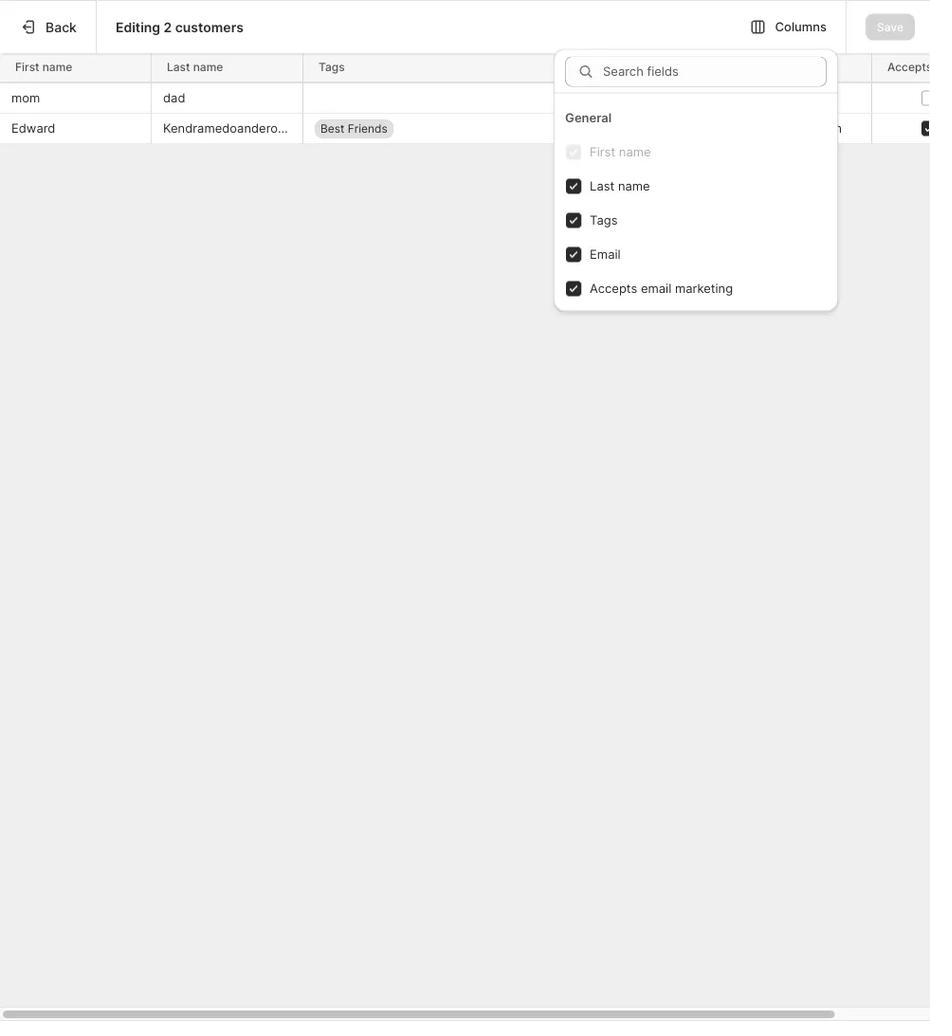 Task type: vqa. For each thing, say whether or not it's contained in the screenshot.
the Search countries Text Field
no



Task type: describe. For each thing, give the bounding box(es) containing it.
best friends
[[321, 122, 388, 135]]

accepts email marketing button
[[566, 272, 827, 306]]

shopify image
[[38, 19, 97, 38]]

name down shopify image
[[42, 60, 72, 74]]

email button
[[566, 238, 827, 272]]

first name inside column header
[[15, 60, 72, 74]]

tags inside row
[[319, 60, 345, 74]]

first inside button
[[590, 145, 616, 159]]

accepts for accepts
[[888, 60, 931, 74]]

last inside column header
[[167, 60, 190, 74]]

best friends row
[[0, 111, 931, 144]]

first inside column header
[[15, 60, 39, 74]]

friends
[[348, 122, 388, 135]]

last name inside column header
[[167, 60, 223, 74]]

last name button
[[566, 169, 827, 204]]

cell inside row
[[304, 83, 645, 114]]

tags button
[[566, 204, 827, 238]]

save
[[878, 20, 904, 34]]

accepts for accepts email marketing
[[590, 281, 638, 296]]

best
[[321, 122, 345, 135]]

email inside column header
[[660, 60, 689, 74]]

email inside button
[[590, 247, 621, 262]]

editing 2 customers
[[116, 19, 244, 35]]

first name button
[[566, 135, 827, 169]]

Search fields text field
[[604, 56, 827, 87]]

2
[[164, 19, 172, 35]]

name down first name button
[[619, 179, 651, 194]]

columns button
[[740, 10, 839, 44]]

columns
[[776, 19, 827, 34]]

back
[[46, 19, 77, 35]]

home
[[46, 74, 80, 89]]

name down customers
[[193, 60, 223, 74]]

marketing
[[675, 281, 734, 296]]



Task type: locate. For each thing, give the bounding box(es) containing it.
0 horizontal spatial first
[[15, 60, 39, 74]]

accepts
[[888, 60, 931, 74], [590, 281, 638, 296]]

1 horizontal spatial tags
[[590, 213, 618, 228]]

1 horizontal spatial first
[[590, 145, 616, 159]]

last name down "general"
[[590, 179, 651, 194]]

back link
[[0, 1, 96, 53]]

email
[[641, 281, 672, 296]]

first name column header
[[0, 53, 155, 83]]

last down editing 2 customers on the top
[[167, 60, 190, 74]]

1 vertical spatial first
[[590, 145, 616, 159]]

first down "general"
[[590, 145, 616, 159]]

last name down customers
[[167, 60, 223, 74]]

last name column header
[[152, 53, 306, 83]]

customers
[[175, 19, 244, 35]]

cell
[[304, 83, 645, 114]]

1 horizontal spatial last name
[[590, 179, 651, 194]]

0 vertical spatial email
[[660, 60, 689, 74]]

0 horizontal spatial tags
[[319, 60, 345, 74]]

last inside button
[[590, 179, 615, 194]]

accepts down 'save' 'button'
[[888, 60, 931, 74]]

1 vertical spatial email
[[590, 247, 621, 262]]

email up first name button
[[660, 60, 689, 74]]

tags inside the tags button
[[590, 213, 618, 228]]

0 horizontal spatial accepts
[[590, 281, 638, 296]]

2 row from the top
[[0, 83, 931, 114]]

0 horizontal spatial last name
[[167, 60, 223, 74]]

tags up accepts email marketing
[[590, 213, 618, 228]]

accepts email marketing
[[590, 281, 734, 296]]

tags
[[319, 60, 345, 74], [590, 213, 618, 228]]

accepts left email
[[590, 281, 638, 296]]

1 vertical spatial last name
[[590, 179, 651, 194]]

1 vertical spatial tags
[[590, 213, 618, 228]]

0 vertical spatial last
[[167, 60, 190, 74]]

general
[[566, 111, 612, 125]]

last down "general"
[[590, 179, 615, 194]]

first name down "general"
[[590, 145, 651, 159]]

last name
[[167, 60, 223, 74], [590, 179, 651, 194]]

name up last name button
[[619, 145, 651, 159]]

editing
[[116, 19, 160, 35]]

tags up best
[[319, 60, 345, 74]]

first name inside button
[[590, 145, 651, 159]]

email
[[660, 60, 689, 74], [590, 247, 621, 262]]

first left home at the top left of the page
[[15, 60, 39, 74]]

accepts inside button
[[590, 281, 638, 296]]

row containing first name
[[0, 53, 931, 83]]

0 horizontal spatial last
[[167, 60, 190, 74]]

0 vertical spatial first
[[15, 60, 39, 74]]

0 vertical spatial accepts
[[888, 60, 931, 74]]

0 vertical spatial first name
[[15, 60, 72, 74]]

last
[[167, 60, 190, 74], [590, 179, 615, 194]]

1 horizontal spatial email
[[660, 60, 689, 74]]

email column header
[[645, 53, 876, 83]]

last name inside button
[[590, 179, 651, 194]]

home link
[[11, 68, 216, 95]]

0 vertical spatial last name
[[167, 60, 223, 74]]

1 horizontal spatial accepts
[[888, 60, 931, 74]]

name
[[42, 60, 72, 74], [193, 60, 223, 74], [619, 145, 651, 159], [619, 179, 651, 194]]

0 horizontal spatial first name
[[15, 60, 72, 74]]

row
[[0, 53, 931, 83], [0, 83, 931, 114]]

first name
[[15, 60, 72, 74], [590, 145, 651, 159]]

save button
[[866, 14, 916, 40]]

1 horizontal spatial first name
[[590, 145, 651, 159]]

1 horizontal spatial last
[[590, 179, 615, 194]]

first name down back link
[[15, 60, 72, 74]]

0 horizontal spatial email
[[590, 247, 621, 262]]

1 vertical spatial accepts
[[590, 281, 638, 296]]

1 vertical spatial last
[[590, 179, 615, 194]]

email up accepts email marketing
[[590, 247, 621, 262]]

1 vertical spatial first name
[[590, 145, 651, 159]]

editing 2 customers grid
[[0, 53, 931, 144]]

first
[[15, 60, 39, 74], [590, 145, 616, 159]]

0 vertical spatial tags
[[319, 60, 345, 74]]

1 row from the top
[[0, 53, 931, 83]]

accepts inside editing 2 customers grid
[[888, 60, 931, 74]]



